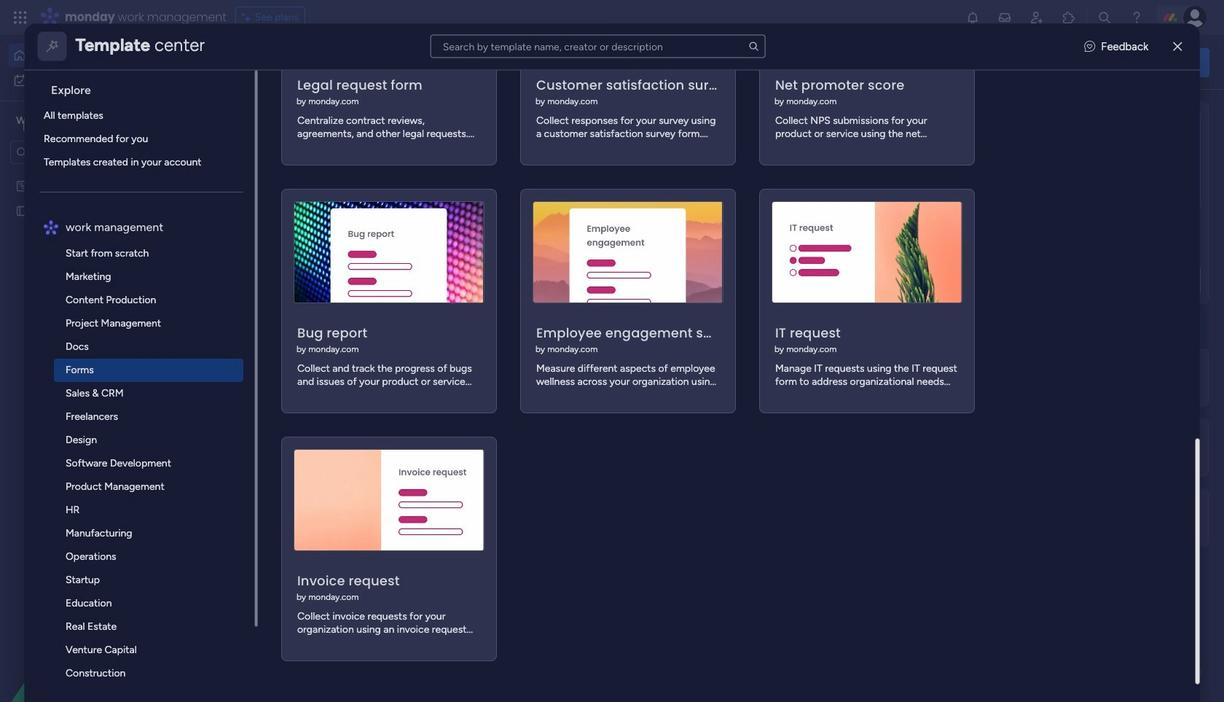 Task type: describe. For each thing, give the bounding box(es) containing it.
update feed image
[[998, 10, 1013, 25]]

add to favorites image
[[676, 266, 690, 281]]

invite members image
[[1030, 10, 1045, 25]]

workspace selection element
[[14, 112, 116, 131]]

v2 user feedback image
[[1085, 38, 1096, 55]]

v2 user feedback image
[[1003, 54, 1014, 71]]

1 vertical spatial option
[[9, 69, 177, 92]]

see plans image
[[242, 9, 255, 26]]

select product image
[[13, 10, 28, 25]]

open update feed (inbox) image
[[225, 347, 243, 365]]

bob builder image
[[1184, 6, 1207, 29]]

component image for add to favorites image
[[484, 289, 498, 302]]

help image
[[1130, 10, 1145, 25]]

v2 bolt switch image
[[1117, 54, 1126, 70]]

templates image image
[[1005, 110, 1197, 211]]

Search in workspace field
[[31, 144, 122, 161]]

notifications image
[[966, 10, 981, 25]]

help center element
[[992, 418, 1210, 476]]

lottie animation image for left lottie animation element
[[0, 555, 186, 702]]

contact sales element
[[992, 488, 1210, 546]]

0 horizontal spatial lottie animation element
[[0, 555, 186, 702]]

explore element
[[39, 104, 255, 174]]

search image
[[749, 40, 760, 52]]



Task type: locate. For each thing, give the bounding box(es) containing it.
workspace image
[[249, 440, 284, 475]]

2 vertical spatial option
[[0, 172, 186, 175]]

1 vertical spatial lottie animation element
[[0, 555, 186, 702]]

workspace image
[[14, 113, 28, 129]]

component image
[[244, 289, 257, 302], [484, 289, 498, 302]]

work management templates element
[[39, 241, 255, 702]]

1 component image from the left
[[244, 289, 257, 302]]

1 horizontal spatial public board image
[[484, 266, 500, 282]]

0 vertical spatial public board image
[[15, 203, 29, 217]]

lottie animation image for lottie animation element to the right
[[579, 35, 989, 90]]

1 horizontal spatial lottie animation element
[[579, 35, 989, 90]]

1 vertical spatial lottie animation image
[[0, 555, 186, 702]]

0 horizontal spatial lottie animation image
[[0, 555, 186, 702]]

public board image
[[244, 266, 260, 282]]

monday marketplace image
[[1062, 10, 1077, 25]]

Search by template name, creator or description search field
[[431, 35, 766, 58]]

2 component image from the left
[[484, 289, 498, 302]]

0 vertical spatial option
[[9, 44, 177, 67]]

None search field
[[431, 35, 766, 58]]

0 vertical spatial lottie animation image
[[579, 35, 989, 90]]

add to favorites image
[[435, 266, 449, 281]]

component image for add to favorites icon
[[244, 289, 257, 302]]

lottie animation image
[[579, 35, 989, 90], [0, 555, 186, 702]]

option
[[9, 44, 177, 67], [9, 69, 177, 92], [0, 172, 186, 175]]

quick search results list box
[[225, 136, 957, 330]]

search everything image
[[1098, 10, 1113, 25]]

close image
[[1174, 41, 1183, 52]]

public board image
[[15, 203, 29, 217], [484, 266, 500, 282]]

heading
[[39, 70, 255, 104]]

getting started element
[[992, 348, 1210, 406]]

1 horizontal spatial lottie animation image
[[579, 35, 989, 90]]

lottie animation element
[[579, 35, 989, 90], [0, 555, 186, 702]]

component image
[[295, 462, 307, 475]]

0 vertical spatial lottie animation element
[[579, 35, 989, 90]]

0 horizontal spatial public board image
[[15, 203, 29, 217]]

0 horizontal spatial component image
[[244, 289, 257, 302]]

1 vertical spatial public board image
[[484, 266, 500, 282]]

1 horizontal spatial component image
[[484, 289, 498, 302]]

list box
[[30, 70, 258, 702], [0, 170, 186, 420]]



Task type: vqa. For each thing, say whether or not it's contained in the screenshot.
v2 user feedback icon
yes



